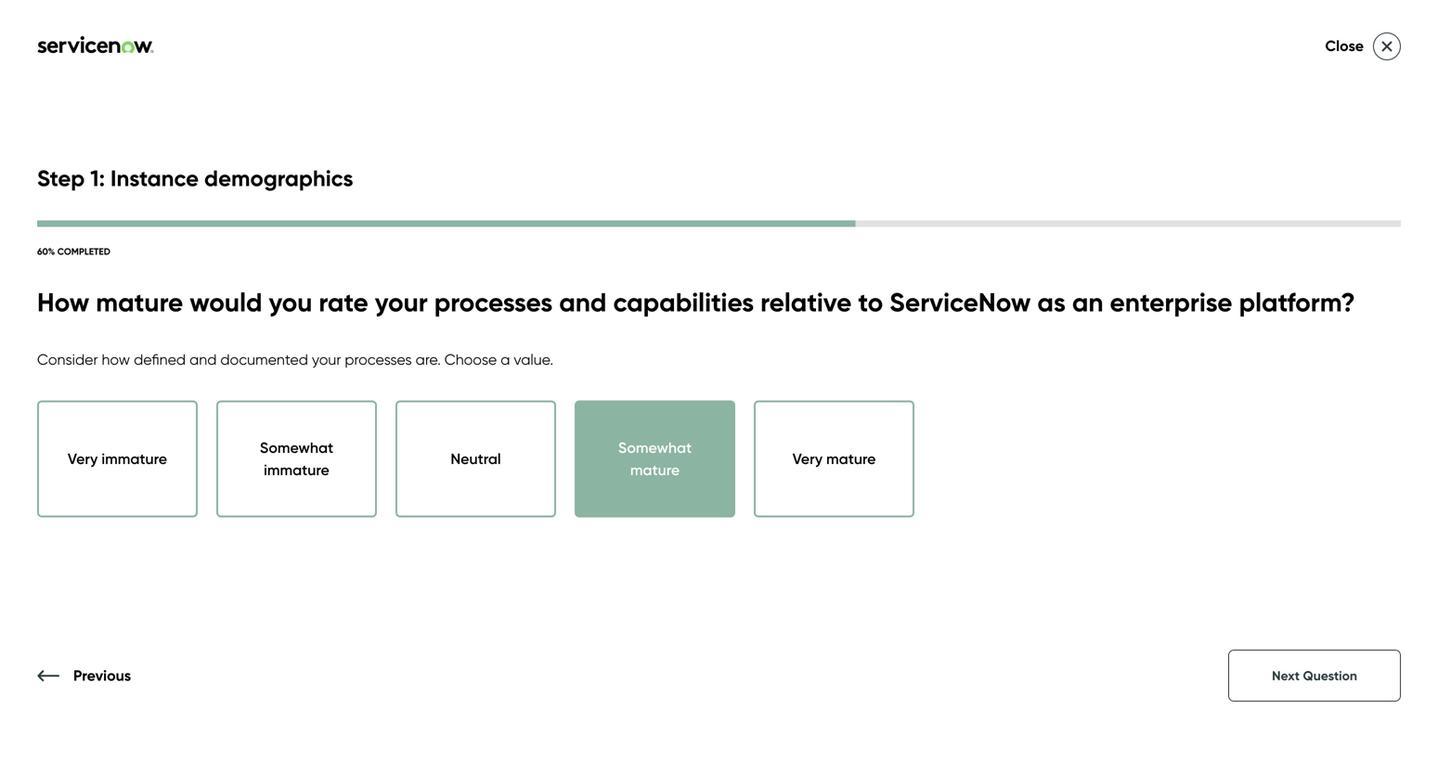 Task type: describe. For each thing, give the bounding box(es) containing it.
very for very immature
[[68, 450, 98, 468]]

0 horizontal spatial a
[[501, 351, 510, 369]]

instance
[[111, 164, 199, 192]]

your inside use the platform team estimator to find out how many people you need to build your team a
[[1365, 437, 1394, 455]]

as inside your servicenow® platform team establishes, maintains, and extends servicenow as a strat
[[1377, 348, 1393, 366]]

1:
[[90, 164, 105, 192]]

0 horizontal spatial to
[[859, 286, 884, 319]]

your servicenow® platform team establishes, maintains, and extends servicenow as a strat
[[820, 348, 1439, 411]]

close
[[1326, 37, 1364, 55]]

next
[[1273, 668, 1300, 684]]

many
[[1150, 437, 1187, 455]]

your for documented
[[312, 351, 341, 369]]

team inside use the platform team estimator to find out how many people you need to build your team a
[[935, 437, 973, 455]]

connect
[[37, 665, 99, 683]]

how mature would you rate your processes and capabilities relative to servicenow as an enterprise platform?
[[37, 286, 1356, 319]]

servicenow®
[[853, 348, 944, 366]]

processes for are.
[[345, 351, 412, 369]]

mature for very
[[827, 450, 876, 468]]

immature for somewhat immature
[[264, 461, 330, 479]]

question
[[1304, 668, 1358, 684]]

connect with us
[[37, 665, 155, 683]]

step 1: instance demographics
[[37, 164, 353, 192]]

use
[[820, 437, 845, 455]]

somewhat for immature
[[260, 439, 334, 457]]

team inside servicenow platform team estimator
[[1259, 203, 1371, 259]]

0 vertical spatial how
[[102, 351, 130, 369]]

people
[[1191, 437, 1240, 455]]

very immature
[[68, 450, 167, 468]]

mature for how
[[96, 286, 183, 319]]

0 vertical spatial you
[[269, 286, 312, 319]]

platform inside use the platform team estimator to find out how many people you need to build your team a
[[875, 437, 932, 455]]

neutral
[[451, 450, 501, 468]]

estimator inside use the platform team estimator to find out how many people you need to build your team a
[[976, 437, 1040, 455]]

the
[[848, 437, 871, 455]]

mature for somewhat
[[631, 461, 680, 479]]

1 vertical spatial servicenow
[[890, 286, 1031, 319]]

a inside your servicenow® platform team establishes, maintains, and extends servicenow as a strat
[[1397, 348, 1406, 366]]

platform inside servicenow platform team estimator
[[1073, 203, 1248, 259]]

capabilities
[[613, 286, 754, 319]]

maintains,
[[1131, 348, 1201, 366]]

very for very mature
[[793, 450, 823, 468]]

1 horizontal spatial and
[[559, 286, 607, 319]]

next question
[[1273, 668, 1358, 684]]

value.
[[514, 351, 554, 369]]

next question link
[[1229, 650, 1402, 702]]

you inside use the platform team estimator to find out how many people you need to build your team a
[[1243, 437, 1268, 455]]

demographics
[[204, 164, 353, 192]]

us
[[139, 665, 155, 683]]

your for rate
[[375, 286, 428, 319]]

servicenow inside servicenow platform team estimator
[[820, 203, 1062, 259]]

how
[[37, 286, 89, 319]]



Task type: vqa. For each thing, say whether or not it's contained in the screenshot.
menu bar
no



Task type: locate. For each thing, give the bounding box(es) containing it.
1 horizontal spatial to
[[1044, 437, 1058, 455]]

team right platform
[[1010, 348, 1045, 366]]

0 horizontal spatial mature
[[96, 286, 183, 319]]

1 vertical spatial your
[[312, 351, 341, 369]]

team up the platform?
[[1259, 203, 1371, 259]]

your
[[820, 348, 849, 366]]

1 horizontal spatial team
[[1259, 203, 1371, 259]]

60% completed
[[37, 246, 110, 257]]

2 horizontal spatial and
[[1205, 348, 1232, 366]]

out
[[1091, 437, 1114, 455]]

0 vertical spatial estimator
[[820, 261, 1015, 317]]

choose
[[445, 351, 497, 369]]

team inside your servicenow® platform team establishes, maintains, and extends servicenow as a strat
[[1010, 348, 1045, 366]]

processes up choose
[[434, 286, 553, 319]]

a left strat
[[1397, 348, 1406, 366]]

1 vertical spatial you
[[1243, 437, 1268, 455]]

defined
[[134, 351, 186, 369]]

platform up enterprise
[[1073, 203, 1248, 259]]

very mature
[[793, 450, 876, 468]]

immature
[[102, 450, 167, 468], [264, 461, 330, 479]]

servicenow
[[820, 203, 1062, 259], [890, 286, 1031, 319], [1293, 348, 1373, 366]]

how left defined
[[102, 351, 130, 369]]

1 vertical spatial team
[[935, 437, 973, 455]]

0 vertical spatial your
[[375, 286, 428, 319]]

and inside your servicenow® platform team establishes, maintains, and extends servicenow as a strat
[[1205, 348, 1232, 366]]

0 horizontal spatial you
[[269, 286, 312, 319]]

60%
[[37, 246, 55, 257]]

enterprise
[[1110, 286, 1233, 319]]

how inside use the platform team estimator to find out how many people you need to build your team a
[[1118, 437, 1146, 455]]

need
[[1272, 437, 1307, 455]]

0 vertical spatial as
[[1038, 286, 1066, 319]]

0 vertical spatial platform
[[1073, 203, 1248, 259]]

somewhat mature
[[618, 439, 692, 479]]

team inside use the platform team estimator to find out how many people you need to build your team a
[[1398, 437, 1434, 455]]

1 vertical spatial estimator
[[976, 437, 1040, 455]]

a
[[1397, 348, 1406, 366], [501, 351, 510, 369], [1438, 437, 1439, 455]]

a left value. at left top
[[501, 351, 510, 369]]

0 horizontal spatial team
[[1010, 348, 1045, 366]]

very
[[68, 450, 98, 468], [793, 450, 823, 468]]

a inside use the platform team estimator to find out how many people you need to build your team a
[[1438, 437, 1439, 455]]

1 horizontal spatial immature
[[264, 461, 330, 479]]

0 horizontal spatial team
[[935, 437, 973, 455]]

as left the an on the top
[[1038, 286, 1066, 319]]

1 horizontal spatial a
[[1397, 348, 1406, 366]]

0 vertical spatial team
[[1259, 203, 1371, 259]]

immature inside the somewhat immature
[[264, 461, 330, 479]]

processes
[[434, 286, 553, 319], [345, 351, 412, 369]]

are.
[[416, 351, 441, 369]]

processes for and
[[434, 286, 553, 319]]

1 horizontal spatial you
[[1243, 437, 1268, 455]]

1 horizontal spatial team
[[1398, 437, 1434, 455]]

previous
[[73, 667, 131, 685]]

servicenow inside your servicenow® platform team establishes, maintains, and extends servicenow as a strat
[[1293, 348, 1373, 366]]

platform right 'the'
[[875, 437, 932, 455]]

documented
[[220, 351, 308, 369]]

somewhat for mature
[[618, 439, 692, 457]]

mature inside somewhat mature
[[631, 461, 680, 479]]

an
[[1073, 286, 1104, 319]]

to up servicenow®
[[859, 286, 884, 319]]

2 horizontal spatial a
[[1438, 437, 1439, 455]]

as
[[1038, 286, 1066, 319], [1377, 348, 1393, 366]]

2 somewhat from the left
[[618, 439, 692, 457]]

1 vertical spatial processes
[[345, 351, 412, 369]]

1 horizontal spatial how
[[1118, 437, 1146, 455]]

find
[[1062, 437, 1087, 455]]

to
[[859, 286, 884, 319], [1044, 437, 1058, 455], [1310, 437, 1324, 455]]

rate
[[319, 286, 369, 319]]

2 very from the left
[[793, 450, 823, 468]]

extends
[[1235, 348, 1290, 366]]

0 horizontal spatial processes
[[345, 351, 412, 369]]

servicenow platform team estimator
[[820, 203, 1371, 317]]

you left need
[[1243, 437, 1268, 455]]

would
[[190, 286, 262, 319]]

immature for very immature
[[102, 450, 167, 468]]

1 very from the left
[[68, 450, 98, 468]]

1 horizontal spatial somewhat
[[618, 439, 692, 457]]

team
[[1010, 348, 1045, 366], [1398, 437, 1434, 455]]

0 horizontal spatial somewhat
[[260, 439, 334, 457]]

to left find
[[1044, 437, 1058, 455]]

2 horizontal spatial to
[[1310, 437, 1324, 455]]

estimator left find
[[976, 437, 1040, 455]]

team
[[1259, 203, 1371, 259], [935, 437, 973, 455]]

build
[[1328, 437, 1362, 455]]

estimator
[[820, 261, 1015, 317], [976, 437, 1040, 455]]

2 vertical spatial servicenow
[[1293, 348, 1373, 366]]

1 somewhat from the left
[[260, 439, 334, 457]]

0 horizontal spatial very
[[68, 450, 98, 468]]

completed
[[57, 246, 110, 257]]

0 vertical spatial team
[[1010, 348, 1045, 366]]

you
[[269, 286, 312, 319], [1243, 437, 1268, 455]]

your
[[375, 286, 428, 319], [312, 351, 341, 369], [1365, 437, 1394, 455]]

0 horizontal spatial your
[[312, 351, 341, 369]]

to left build
[[1310, 437, 1324, 455]]

mature
[[96, 286, 183, 319], [827, 450, 876, 468], [631, 461, 680, 479]]

consider how defined and documented your processes are. choose a value.
[[37, 351, 554, 369]]

estimator up servicenow®
[[820, 261, 1015, 317]]

1 vertical spatial team
[[1398, 437, 1434, 455]]

your down rate
[[312, 351, 341, 369]]

0 horizontal spatial immature
[[102, 450, 167, 468]]

1 vertical spatial how
[[1118, 437, 1146, 455]]

your right build
[[1365, 437, 1394, 455]]

2 horizontal spatial mature
[[827, 450, 876, 468]]

2 vertical spatial your
[[1365, 437, 1394, 455]]

0 horizontal spatial and
[[190, 351, 217, 369]]

platform
[[948, 348, 1006, 366]]

platform?
[[1240, 286, 1356, 319]]

estimator inside servicenow platform team estimator
[[820, 261, 1015, 317]]

1 horizontal spatial very
[[793, 450, 823, 468]]

relative
[[761, 286, 852, 319]]

processes left are.
[[345, 351, 412, 369]]

how
[[102, 351, 130, 369], [1118, 437, 1146, 455]]

0 vertical spatial processes
[[434, 286, 553, 319]]

team down platform
[[935, 437, 973, 455]]

1 vertical spatial as
[[1377, 348, 1393, 366]]

strat
[[1410, 348, 1439, 366]]

1 horizontal spatial platform
[[1073, 203, 1248, 259]]

with
[[103, 665, 135, 683]]

as left strat
[[1377, 348, 1393, 366]]

somewhat
[[260, 439, 334, 457], [618, 439, 692, 457]]

use the platform team estimator to find out how many people you need to build your team a
[[820, 437, 1439, 478]]

1 vertical spatial platform
[[875, 437, 932, 455]]

consider
[[37, 351, 98, 369]]

step
[[37, 164, 85, 192]]

establishes,
[[1049, 348, 1128, 366]]

1 horizontal spatial processes
[[434, 286, 553, 319]]

platform
[[1073, 203, 1248, 259], [875, 437, 932, 455]]

your right rate
[[375, 286, 428, 319]]

2 horizontal spatial your
[[1365, 437, 1394, 455]]

how right out
[[1118, 437, 1146, 455]]

0 vertical spatial servicenow
[[820, 203, 1062, 259]]

somewhat immature
[[260, 439, 334, 479]]

1 horizontal spatial as
[[1377, 348, 1393, 366]]

0 horizontal spatial how
[[102, 351, 130, 369]]

and
[[559, 286, 607, 319], [1205, 348, 1232, 366], [190, 351, 217, 369]]

team right build
[[1398, 437, 1434, 455]]

you left rate
[[269, 286, 312, 319]]

a down strat
[[1438, 437, 1439, 455]]

0 horizontal spatial as
[[1038, 286, 1066, 319]]

0 horizontal spatial platform
[[875, 437, 932, 455]]

1 horizontal spatial mature
[[631, 461, 680, 479]]

1 horizontal spatial your
[[375, 286, 428, 319]]



